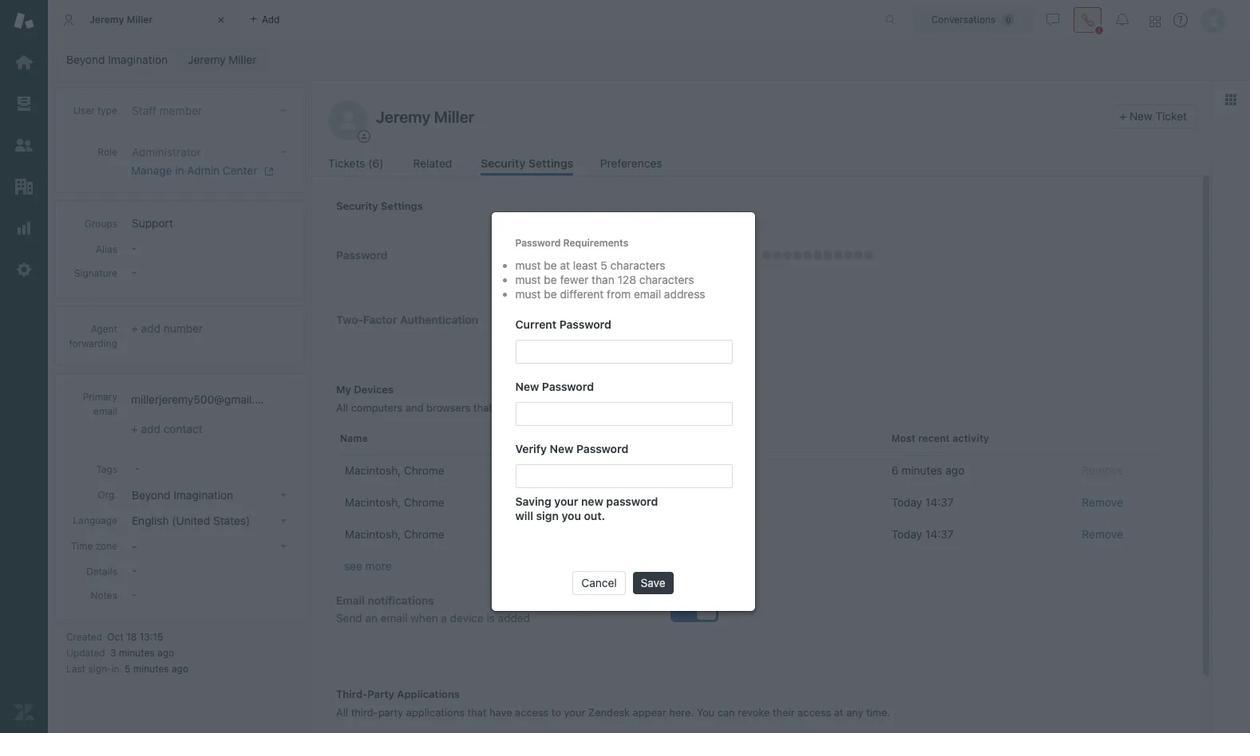 Task type: vqa. For each thing, say whether or not it's contained in the screenshot.
the's Sep
no



Task type: locate. For each thing, give the bounding box(es) containing it.
my
[[336, 383, 351, 396]]

arrow down image
[[280, 151, 287, 154], [280, 494, 287, 498], [280, 520, 287, 523]]

1 horizontal spatial settings
[[529, 157, 574, 170]]

appear left you
[[633, 707, 667, 719]]

arrow down image
[[280, 109, 287, 113], [280, 545, 287, 549]]

characters up 128
[[611, 258, 666, 272]]

address
[[665, 287, 706, 301]]

1 horizontal spatial imagination
[[174, 489, 233, 502]]

security down tickets (6) link
[[336, 200, 378, 212]]

united right ca,
[[662, 496, 696, 510]]

1 vertical spatial characters
[[640, 273, 695, 286]]

1 vertical spatial appear
[[633, 707, 667, 719]]

1 vertical spatial email
[[94, 406, 117, 418]]

1 vertical spatial here.
[[670, 707, 694, 719]]

that
[[474, 402, 493, 415], [468, 707, 487, 719]]

browsers
[[427, 402, 471, 415]]

1 vertical spatial today
[[892, 528, 923, 542]]

1 vertical spatial beyond
[[132, 489, 171, 502]]

1 vertical spatial your
[[555, 495, 579, 508]]

user type
[[73, 105, 117, 117]]

zendesk
[[595, 402, 636, 415], [589, 707, 630, 719]]

new for +
[[1130, 109, 1153, 123]]

3 be from the top
[[545, 287, 558, 301]]

conversations
[[932, 13, 996, 25]]

1 vertical spatial beyond imagination
[[132, 489, 233, 502]]

1 vertical spatial security settings
[[336, 200, 423, 212]]

1 vertical spatial united
[[662, 496, 696, 510]]

imagination up english (united states) button
[[174, 489, 233, 502]]

is
[[487, 612, 495, 625]]

be down password requirements
[[545, 258, 558, 272]]

cancel button
[[573, 571, 626, 595]]

0 horizontal spatial email
[[94, 406, 117, 418]]

2 be from the top
[[545, 273, 558, 286]]

0 vertical spatial email
[[635, 287, 662, 301]]

agent forwarding
[[69, 323, 117, 350]]

most
[[892, 433, 916, 445]]

time
[[71, 541, 93, 553]]

0 vertical spatial today
[[892, 496, 923, 510]]

3 arrow down image from the top
[[280, 520, 287, 523]]

ca,
[[641, 496, 659, 510]]

0 vertical spatial here.
[[676, 402, 700, 415]]

2 remove from the top
[[1082, 496, 1124, 510]]

1 vertical spatial arrow down image
[[280, 545, 287, 549]]

0 vertical spatial today 14:37
[[892, 496, 954, 510]]

0 horizontal spatial security settings
[[336, 200, 423, 212]]

have right applications
[[490, 707, 512, 719]]

1 vertical spatial all
[[336, 707, 348, 719]]

admin
[[187, 164, 220, 177]]

arrow down image inside - button
[[280, 545, 287, 549]]

0 horizontal spatial imagination
[[108, 53, 168, 66]]

manage in admin center link
[[131, 164, 287, 178]]

add for add contact
[[141, 422, 160, 436]]

your inside my devices all computers and browsers that have access to your zendesk appear here.
[[570, 402, 592, 415]]

2 vertical spatial be
[[545, 287, 558, 301]]

all inside third-party applications all third-party applications that have access to your zendesk appear here. you can revoke their access at any time.
[[336, 707, 348, 719]]

member
[[160, 104, 202, 117]]

new left ticket
[[1130, 109, 1153, 123]]

email down notifications
[[381, 612, 408, 625]]

have up verify
[[496, 402, 518, 415]]

imagination down "jeremy miller" 'tab'
[[108, 53, 168, 66]]

jeremy
[[89, 13, 124, 25]]

than
[[592, 273, 615, 286]]

(6)
[[368, 157, 384, 170]]

at up fewer
[[561, 258, 571, 272]]

all down third-
[[336, 707, 348, 719]]

access
[[521, 402, 555, 415], [515, 707, 549, 719], [798, 707, 832, 719]]

password up fewer
[[516, 237, 561, 249]]

5 up than
[[601, 258, 608, 272]]

password requirements
[[516, 237, 629, 249]]

zendesk inside third-party applications all third-party applications that have access to your zendesk appear here. you can revoke their access at any time.
[[589, 707, 630, 719]]

1 horizontal spatial at
[[835, 707, 844, 719]]

1 horizontal spatial 5
[[601, 258, 608, 272]]

new inside + new ticket button
[[1130, 109, 1153, 123]]

1 horizontal spatial email
[[381, 612, 408, 625]]

1 vertical spatial new
[[516, 380, 540, 393]]

an
[[365, 612, 378, 625]]

here. inside my devices all computers and browsers that have access to your zendesk appear here.
[[676, 402, 700, 415]]

administrator
[[132, 145, 201, 159]]

1 arrow down image from the top
[[280, 151, 287, 154]]

0 horizontal spatial beyond
[[66, 53, 105, 66]]

beyond inside button
[[132, 489, 171, 502]]

0 vertical spatial remove link
[[1082, 496, 1124, 510]]

2 add from the top
[[141, 422, 160, 436]]

to inside my devices all computers and browsers that have access to your zendesk appear here.
[[558, 402, 567, 415]]

related link
[[413, 155, 454, 176]]

2 horizontal spatial new
[[1130, 109, 1153, 123]]

0 vertical spatial arrow down image
[[280, 151, 287, 154]]

updated
[[66, 648, 105, 660]]

0 vertical spatial new
[[1130, 109, 1153, 123]]

conversations button
[[914, 7, 1033, 32]]

None text field
[[340, 460, 573, 483]]

0 vertical spatial 14:37
[[926, 496, 954, 510]]

security right the related link
[[481, 157, 526, 170]]

beyond imagination inside beyond imagination button
[[132, 489, 233, 502]]

see more link
[[344, 560, 392, 574]]

minutes down 18 on the left of the page
[[119, 648, 155, 660]]

at left any
[[835, 707, 844, 719]]

be left fewer
[[545, 273, 558, 286]]

None text field
[[371, 105, 1105, 129], [340, 492, 573, 514], [340, 524, 573, 546], [371, 105, 1105, 129], [340, 492, 573, 514], [340, 524, 573, 546]]

preferences
[[601, 157, 663, 170]]

1 vertical spatial that
[[468, 707, 487, 719]]

email down primary
[[94, 406, 117, 418]]

0 vertical spatial remove
[[1082, 464, 1124, 478]]

email
[[336, 595, 365, 608]]

type
[[97, 105, 117, 117]]

1 vertical spatial imagination
[[174, 489, 233, 502]]

that right browsers
[[474, 402, 493, 415]]

+ left ticket
[[1120, 109, 1127, 123]]

new
[[1130, 109, 1153, 123], [516, 380, 540, 393], [550, 442, 574, 456]]

1 today from the top
[[892, 496, 923, 510]]

all inside my devices all computers and browsers that have access to your zendesk appear here.
[[336, 402, 348, 415]]

primary
[[83, 391, 117, 403]]

1 horizontal spatial security settings
[[481, 157, 574, 170]]

1 vertical spatial +
[[131, 322, 138, 335]]

email
[[635, 287, 662, 301], [94, 406, 117, 418], [381, 612, 408, 625]]

2 must from the top
[[516, 273, 542, 286]]

1 add from the top
[[141, 322, 160, 335]]

+ right agent
[[131, 322, 138, 335]]

2 remove link from the top
[[1082, 528, 1124, 542]]

1 vertical spatial be
[[545, 273, 558, 286]]

last
[[66, 664, 85, 676]]

0 vertical spatial must
[[516, 258, 542, 272]]

today 14:37
[[892, 496, 954, 510], [892, 528, 954, 542]]

1 vertical spatial 14:37
[[926, 528, 954, 542]]

0 vertical spatial have
[[496, 402, 518, 415]]

today for 2nd remove link
[[892, 528, 923, 542]]

1 vertical spatial settings
[[381, 200, 423, 212]]

devices
[[354, 383, 394, 396]]

+ for + add contact
[[131, 422, 138, 436]]

0 vertical spatial that
[[474, 402, 493, 415]]

arrow down image for beyond imagination
[[280, 494, 287, 498]]

0 vertical spatial all
[[336, 402, 348, 415]]

all down my
[[336, 402, 348, 415]]

1 must from the top
[[516, 258, 542, 272]]

send
[[336, 612, 362, 625]]

+ inside button
[[1120, 109, 1127, 123]]

created oct 18 13:15 updated 3 minutes ago last sign-in 5 minutes ago
[[66, 632, 188, 676]]

remove
[[1082, 464, 1124, 478], [1082, 496, 1124, 510], [1082, 528, 1124, 542]]

0 vertical spatial your
[[570, 402, 592, 415]]

0 vertical spatial settings
[[529, 157, 574, 170]]

a
[[441, 612, 447, 625]]

that inside my devices all computers and browsers that have access to your zendesk appear here.
[[474, 402, 493, 415]]

revoke
[[738, 707, 770, 719]]

tags
[[96, 464, 117, 476]]

0 horizontal spatial at
[[561, 258, 571, 272]]

add
[[141, 322, 160, 335], [141, 422, 160, 436]]

2 vertical spatial minutes
[[133, 664, 169, 676]]

2 all from the top
[[336, 707, 348, 719]]

sign-
[[88, 664, 112, 676]]

2 vertical spatial remove
[[1082, 528, 1124, 542]]

3 remove from the top
[[1082, 528, 1124, 542]]

0 horizontal spatial in
[[112, 664, 119, 676]]

1 vertical spatial at
[[835, 707, 844, 719]]

any
[[847, 707, 864, 719]]

2 vertical spatial new
[[550, 442, 574, 456]]

add for add number
[[141, 322, 160, 335]]

characters up address
[[640, 273, 695, 286]]

1 vertical spatial to
[[552, 707, 562, 719]]

2 vertical spatial must
[[516, 287, 542, 301]]

notifications
[[368, 595, 434, 608]]

remove for 2nd remove link
[[1082, 528, 1124, 542]]

1 arrow down image from the top
[[280, 109, 287, 113]]

here. inside third-party applications all third-party applications that have access to your zendesk appear here. you can revoke their access at any time.
[[670, 707, 694, 719]]

1 vertical spatial today 14:37
[[892, 528, 954, 542]]

arrow down image inside administrator 'button'
[[280, 151, 287, 154]]

appear
[[639, 402, 673, 415], [633, 707, 667, 719]]

arrow down image inside english (united states) button
[[280, 520, 287, 523]]

1 all from the top
[[336, 402, 348, 415]]

new for verify
[[550, 442, 574, 456]]

different
[[561, 287, 604, 301]]

1 vertical spatial arrow down image
[[280, 494, 287, 498]]

united right la,
[[681, 464, 715, 478]]

jeremy miller
[[89, 13, 153, 25]]

0 vertical spatial +
[[1120, 109, 1127, 123]]

get started image
[[14, 52, 34, 73]]

beyond imagination up english (united states)
[[132, 489, 233, 502]]

0 vertical spatial beyond imagination
[[66, 53, 168, 66]]

in down administrator
[[175, 164, 184, 177]]

2 today from the top
[[892, 528, 923, 542]]

states right la,
[[718, 464, 751, 478]]

beyond imagination down jeremy miller
[[66, 53, 168, 66]]

5 right sign-
[[125, 664, 130, 676]]

0 vertical spatial arrow down image
[[280, 109, 287, 113]]

current
[[516, 317, 557, 331]]

to inside third-party applications all third-party applications that have access to your zendesk appear here. you can revoke their access at any time.
[[552, 707, 562, 719]]

0 vertical spatial ago
[[946, 464, 965, 478]]

0 vertical spatial appear
[[639, 402, 673, 415]]

here. up baton rouge, la, united states at the bottom of the page
[[676, 402, 700, 415]]

1 vertical spatial add
[[141, 422, 160, 436]]

2 arrow down image from the top
[[280, 545, 287, 549]]

details
[[86, 566, 117, 578]]

preferences link
[[601, 155, 666, 176]]

new up verify
[[516, 380, 540, 393]]

saving your new password will sign you out.
[[516, 495, 659, 523]]

+
[[1120, 109, 1127, 123], [131, 322, 138, 335], [131, 422, 138, 436]]

2 vertical spatial email
[[381, 612, 408, 625]]

minutes down 13:15
[[133, 664, 169, 676]]

1 14:37 from the top
[[926, 496, 954, 510]]

beyond down the jeremy
[[66, 53, 105, 66]]

1 horizontal spatial beyond
[[132, 489, 171, 502]]

2 vertical spatial arrow down image
[[280, 520, 287, 523]]

1 vertical spatial zendesk
[[589, 707, 630, 719]]

in
[[175, 164, 184, 177], [112, 664, 119, 676]]

2 horizontal spatial email
[[635, 287, 662, 301]]

0 vertical spatial imagination
[[108, 53, 168, 66]]

0 vertical spatial be
[[545, 258, 558, 272]]

2 arrow down image from the top
[[280, 494, 287, 498]]

0 vertical spatial at
[[561, 258, 571, 272]]

email down 128
[[635, 287, 662, 301]]

0 vertical spatial to
[[558, 402, 567, 415]]

0 vertical spatial 5
[[601, 258, 608, 272]]

remove link
[[1082, 496, 1124, 510], [1082, 528, 1124, 542]]

0 horizontal spatial 5
[[125, 664, 130, 676]]

save
[[641, 576, 666, 590]]

manage
[[131, 164, 172, 177]]

0 vertical spatial security
[[481, 157, 526, 170]]

add left the contact
[[141, 422, 160, 436]]

today
[[892, 496, 923, 510], [892, 528, 923, 542]]

0 vertical spatial minutes
[[902, 464, 943, 478]]

new right verify
[[550, 442, 574, 456]]

1 horizontal spatial security
[[481, 157, 526, 170]]

at inside third-party applications all third-party applications that have access to your zendesk appear here. you can revoke their access at any time.
[[835, 707, 844, 719]]

reporting image
[[14, 218, 34, 239]]

new
[[582, 495, 604, 508]]

united
[[681, 464, 715, 478], [662, 496, 696, 510]]

add left number
[[141, 322, 160, 335]]

characters
[[611, 258, 666, 272], [640, 273, 695, 286]]

1 vertical spatial 5
[[125, 664, 130, 676]]

0 vertical spatial beyond
[[66, 53, 105, 66]]

+ left the contact
[[131, 422, 138, 436]]

1 remove from the top
[[1082, 464, 1124, 478]]

1 be from the top
[[545, 258, 558, 272]]

imagination
[[108, 53, 168, 66], [174, 489, 233, 502]]

0 vertical spatial in
[[175, 164, 184, 177]]

beyond up english at left
[[132, 489, 171, 502]]

arrow down image inside beyond imagination button
[[280, 494, 287, 498]]

2 vertical spatial +
[[131, 422, 138, 436]]

here. left you
[[670, 707, 694, 719]]

you
[[562, 509, 582, 523]]

states down baton rouge, la, united states at the bottom of the page
[[699, 496, 732, 510]]

5
[[601, 258, 608, 272], [125, 664, 130, 676]]

appear up la,
[[639, 402, 673, 415]]

must
[[516, 258, 542, 272], [516, 273, 542, 286], [516, 287, 542, 301]]

that right applications
[[468, 707, 487, 719]]

1 vertical spatial in
[[112, 664, 119, 676]]

0 vertical spatial zendesk
[[595, 402, 636, 415]]

in down the 3
[[112, 664, 119, 676]]

1 vertical spatial have
[[490, 707, 512, 719]]

+ add contact
[[131, 422, 203, 436]]

your
[[570, 402, 592, 415], [555, 495, 579, 508], [564, 707, 586, 719]]

staff member
[[132, 104, 202, 117]]

0 horizontal spatial settings
[[381, 200, 423, 212]]

third-
[[336, 688, 368, 701]]

minutes right 6
[[902, 464, 943, 478]]

have inside third-party applications all third-party applications that have access to your zendesk appear here. you can revoke their access at any time.
[[490, 707, 512, 719]]

1 vertical spatial must
[[516, 273, 542, 286]]

apps image
[[1225, 93, 1238, 106]]

tabs tab list
[[48, 0, 869, 40]]

arrow down image inside staff member button
[[280, 109, 287, 113]]

rouge,
[[622, 464, 658, 478]]

None password field
[[516, 340, 733, 364], [516, 402, 733, 426], [516, 464, 733, 488], [516, 340, 733, 364], [516, 402, 733, 426], [516, 464, 733, 488]]

1 vertical spatial remove
[[1082, 496, 1124, 510]]

0 horizontal spatial security
[[336, 200, 378, 212]]

be left different at the top of page
[[545, 287, 558, 301]]

arrow down image for english (united states)
[[280, 520, 287, 523]]

0 vertical spatial add
[[141, 322, 160, 335]]

security
[[481, 157, 526, 170], [336, 200, 378, 212]]

1 vertical spatial ago
[[157, 648, 174, 660]]

1 vertical spatial remove link
[[1082, 528, 1124, 542]]

+ for + new ticket
[[1120, 109, 1127, 123]]

third-
[[351, 707, 378, 719]]



Task type: describe. For each thing, give the bounding box(es) containing it.
agent
[[91, 323, 117, 335]]

most recent activity
[[892, 433, 990, 445]]

close image
[[213, 12, 229, 28]]

new password
[[516, 380, 595, 393]]

staff
[[132, 104, 157, 117]]

security inside 'security settings' link
[[481, 157, 526, 170]]

+ add number
[[131, 322, 203, 335]]

computers
[[351, 402, 403, 415]]

manage in admin center
[[131, 164, 258, 177]]

their
[[773, 707, 795, 719]]

zendesk inside my devices all computers and browsers that have access to your zendesk appear here.
[[595, 402, 636, 415]]

ticket
[[1156, 109, 1188, 123]]

1 vertical spatial security
[[336, 200, 378, 212]]

beyond imagination inside the beyond imagination link
[[66, 53, 168, 66]]

two-
[[336, 314, 363, 327]]

miller
[[127, 13, 153, 25]]

6 minutes ago
[[892, 464, 965, 478]]

password up verify new password
[[543, 380, 595, 393]]

zendesk products image
[[1150, 16, 1161, 27]]

requirements
[[564, 237, 629, 249]]

0 vertical spatial characters
[[611, 258, 666, 272]]

zendesk support image
[[14, 10, 34, 31]]

organizations image
[[14, 177, 34, 197]]

your inside saving your new password will sign you out.
[[555, 495, 579, 508]]

at inside must be at least 5 characters must be fewer than 128 characters must be different from email address
[[561, 258, 571, 272]]

see more
[[344, 560, 392, 573]]

(united
[[172, 514, 210, 528]]

3 must from the top
[[516, 287, 542, 301]]

least
[[574, 258, 598, 272]]

+ for + add number
[[131, 322, 138, 335]]

baton rouge, la, united states
[[589, 464, 751, 478]]

email inside must be at least 5 characters must be fewer than 128 characters must be different from email address
[[635, 287, 662, 301]]

beyond imagination button
[[127, 485, 293, 507]]

applications
[[397, 688, 460, 701]]

location
[[589, 433, 631, 445]]

my devices all computers and browsers that have access to your zendesk appear here.
[[336, 383, 700, 415]]

6
[[892, 464, 899, 478]]

1 remove link from the top
[[1082, 496, 1124, 510]]

arrow down image for -
[[280, 545, 287, 549]]

password
[[607, 495, 659, 508]]

3
[[110, 648, 116, 660]]

verify new password
[[516, 442, 629, 456]]

you
[[697, 707, 715, 719]]

staff member button
[[127, 100, 293, 122]]

1 today 14:37 from the top
[[892, 496, 954, 510]]

arrow down image for staff member
[[280, 109, 287, 113]]

+ new ticket button
[[1111, 105, 1196, 129]]

must be at least 5 characters must be fewer than 128 characters must be different from email address
[[516, 258, 706, 301]]

glendale,
[[589, 496, 638, 510]]

sign
[[537, 509, 559, 523]]

jeremy miller tab
[[48, 0, 240, 40]]

main element
[[0, 0, 48, 734]]

5 inside must be at least 5 characters must be fewer than 128 characters must be different from email address
[[601, 258, 608, 272]]

time.
[[867, 707, 891, 719]]

today for second remove link from the bottom
[[892, 496, 923, 510]]

cancel
[[582, 576, 618, 590]]

- button
[[127, 536, 293, 558]]

appear inside my devices all computers and browsers that have access to your zendesk appear here.
[[639, 402, 673, 415]]

imagination inside button
[[174, 489, 233, 502]]

zone
[[96, 541, 117, 553]]

●●●●●●●●●●●
[[762, 248, 874, 262]]

verify
[[516, 442, 548, 456]]

fewer
[[561, 273, 589, 286]]

admin image
[[14, 260, 34, 280]]

0 vertical spatial united
[[681, 464, 715, 478]]

have inside my devices all computers and browsers that have access to your zendesk appear here.
[[496, 402, 518, 415]]

save button
[[633, 572, 674, 595]]

0 vertical spatial security settings
[[481, 157, 574, 170]]

2 vertical spatial ago
[[172, 664, 188, 676]]

tickets (6) link
[[328, 155, 386, 176]]

arrow down image for administrator
[[280, 151, 287, 154]]

email inside primary email
[[94, 406, 117, 418]]

beyond imagination link
[[56, 49, 178, 71]]

org.
[[98, 490, 117, 502]]

access inside my devices all computers and browsers that have access to your zendesk appear here.
[[521, 402, 555, 415]]

primary email
[[83, 391, 117, 418]]

signature
[[74, 268, 117, 280]]

- field
[[129, 460, 293, 478]]

1 vertical spatial states
[[699, 496, 732, 510]]

email inside email notifications send an email when a device is added
[[381, 612, 408, 625]]

get help image
[[1174, 13, 1188, 27]]

your inside third-party applications all third-party applications that have access to your zendesk appear here. you can revoke their access at any time.
[[564, 707, 586, 719]]

authentication
[[400, 314, 479, 327]]

created
[[66, 632, 102, 644]]

2 today 14:37 from the top
[[892, 528, 954, 542]]

recent
[[919, 433, 950, 445]]

0 horizontal spatial new
[[516, 380, 540, 393]]

customers image
[[14, 135, 34, 156]]

name
[[340, 433, 368, 445]]

when
[[411, 612, 438, 625]]

5 inside created oct 18 13:15 updated 3 minutes ago last sign-in 5 minutes ago
[[125, 664, 130, 676]]

that inside third-party applications all third-party applications that have access to your zendesk appear here. you can revoke their access at any time.
[[468, 707, 487, 719]]

factor
[[363, 314, 397, 327]]

millerjeremy500@gmail.com
[[131, 393, 277, 407]]

out.
[[585, 509, 606, 523]]

time zone
[[71, 541, 117, 553]]

party
[[368, 688, 394, 701]]

appear inside third-party applications all third-party applications that have access to your zendesk appear here. you can revoke their access at any time.
[[633, 707, 667, 719]]

party
[[378, 707, 404, 719]]

settings inside 'security settings' link
[[529, 157, 574, 170]]

can
[[718, 707, 735, 719]]

zendesk image
[[14, 703, 34, 724]]

remove for second remove link from the bottom
[[1082, 496, 1124, 510]]

password up 'baton'
[[577, 442, 629, 456]]

2 14:37 from the top
[[926, 528, 954, 542]]

two-factor authentication
[[336, 314, 479, 327]]

128
[[618, 273, 637, 286]]

email notifications send an email when a device is added
[[336, 595, 530, 625]]

views image
[[14, 93, 34, 114]]

saving
[[516, 495, 552, 508]]

1 vertical spatial minutes
[[119, 648, 155, 660]]

glendale, ca, united states
[[589, 496, 732, 510]]

added
[[498, 612, 530, 625]]

groups
[[85, 218, 117, 230]]

password down different at the top of page
[[560, 317, 612, 331]]

+ new ticket
[[1120, 109, 1188, 123]]

password up two-
[[336, 249, 388, 262]]

administrator button
[[127, 141, 293, 164]]

from
[[608, 287, 632, 301]]

center
[[223, 164, 258, 177]]

in inside created oct 18 13:15 updated 3 minutes ago last sign-in 5 minutes ago
[[112, 664, 119, 676]]

1 horizontal spatial in
[[175, 164, 184, 177]]

english (united states) button
[[127, 510, 293, 533]]

english
[[132, 514, 169, 528]]

states)
[[213, 514, 250, 528]]

0 vertical spatial states
[[718, 464, 751, 478]]

related
[[413, 157, 452, 170]]



